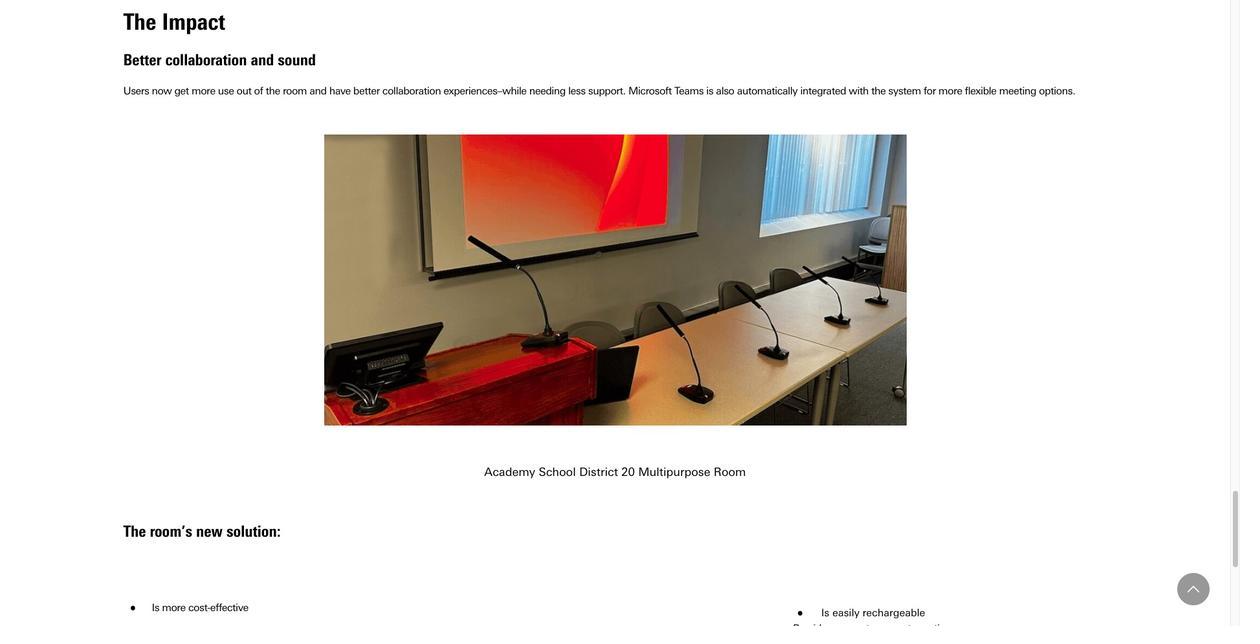 Task type: describe. For each thing, give the bounding box(es) containing it.
1 vertical spatial and
[[310, 85, 327, 97]]

multipurpose
[[639, 466, 711, 479]]

less
[[569, 85, 586, 97]]

rechargeable
[[863, 607, 926, 620]]

sound
[[278, 51, 316, 69]]

now
[[152, 85, 172, 97]]

support.
[[588, 85, 626, 97]]

get
[[174, 85, 189, 97]]

automatically
[[737, 85, 798, 97]]

2 horizontal spatial more
[[939, 85, 963, 97]]

integrated
[[801, 85, 846, 97]]

academy school district 20 multipurpose room
[[485, 466, 746, 479]]

district
[[579, 466, 618, 479]]

is for more
[[152, 602, 159, 615]]

impact
[[162, 8, 225, 36]]

0 vertical spatial collaboration
[[165, 51, 247, 69]]

easily
[[833, 607, 860, 620]]

microsoft
[[629, 85, 672, 97]]

is
[[707, 85, 714, 97]]

20
[[622, 466, 635, 479]]

experiences–while
[[444, 85, 527, 97]]

the impact
[[123, 8, 225, 36]]

needing
[[529, 85, 566, 97]]

better
[[353, 85, 380, 97]]

better collaboration and sound
[[123, 51, 316, 69]]

1 the from the left
[[266, 85, 280, 97]]

1 vertical spatial collaboration
[[383, 85, 441, 97]]

options.
[[1039, 85, 1076, 97]]

is for easily
[[822, 607, 830, 620]]

also
[[716, 85, 735, 97]]

flexible
[[965, 85, 997, 97]]

new
[[196, 523, 223, 542]]

room
[[714, 466, 746, 479]]

academy
[[485, 466, 536, 479]]



Task type: locate. For each thing, give the bounding box(es) containing it.
school
[[539, 466, 576, 479]]

collaboration up use
[[165, 51, 247, 69]]

0 horizontal spatial is
[[152, 602, 159, 615]]

solution:
[[227, 523, 281, 542]]

1 horizontal spatial more
[[192, 85, 215, 97]]

●      is more cost-effective
[[130, 602, 248, 615]]

0 vertical spatial the
[[123, 8, 156, 36]]

and left have
[[310, 85, 327, 97]]

0 horizontal spatial and
[[251, 51, 274, 69]]

use
[[218, 85, 234, 97]]

0 horizontal spatial the
[[266, 85, 280, 97]]

out
[[237, 85, 252, 97]]

meeting
[[1000, 85, 1037, 97]]

with
[[849, 85, 869, 97]]

the up better
[[123, 8, 156, 36]]

the for the room's new solution:
[[123, 523, 146, 542]]

more left cost-
[[162, 602, 186, 615]]

the right of
[[266, 85, 280, 97]]

room's
[[150, 523, 192, 542]]

1 horizontal spatial the
[[872, 85, 886, 97]]

have
[[329, 85, 351, 97]]

collaboration right better
[[383, 85, 441, 97]]

for
[[924, 85, 936, 97]]

cost-
[[188, 602, 210, 615]]

the right with
[[872, 85, 886, 97]]

collaboration
[[165, 51, 247, 69], [383, 85, 441, 97]]

and
[[251, 51, 274, 69], [310, 85, 327, 97]]

system
[[889, 85, 921, 97]]

users
[[123, 85, 149, 97]]

more right get
[[192, 85, 215, 97]]

1 horizontal spatial collaboration
[[383, 85, 441, 97]]

more
[[192, 85, 215, 97], [939, 85, 963, 97], [162, 602, 186, 615]]

●      is easily rechargeable
[[797, 607, 926, 620]]

the room's new solution:
[[123, 523, 281, 542]]

the for the impact
[[123, 8, 156, 36]]

0 vertical spatial and
[[251, 51, 274, 69]]

0 horizontal spatial more
[[162, 602, 186, 615]]

is left easily
[[822, 607, 830, 620]]

teams
[[675, 85, 704, 97]]

better
[[123, 51, 162, 69]]

users now get more use out of the room and have better collaboration experiences–while needing less support. microsoft teams is also automatically integrated with the system for more flexible meeting options.
[[123, 85, 1076, 97]]

1 horizontal spatial and
[[310, 85, 327, 97]]

1 the from the top
[[123, 8, 156, 36]]

arrow up image
[[1188, 584, 1200, 596]]

room
[[283, 85, 307, 97]]

1 vertical spatial the
[[123, 523, 146, 542]]

more right for
[[939, 85, 963, 97]]

the left room's
[[123, 523, 146, 542]]

of
[[254, 85, 263, 97]]

2 the from the left
[[872, 85, 886, 97]]

2 the from the top
[[123, 523, 146, 542]]

0 horizontal spatial collaboration
[[165, 51, 247, 69]]

the
[[123, 8, 156, 36], [123, 523, 146, 542]]

and up of
[[251, 51, 274, 69]]

is
[[152, 602, 159, 615], [822, 607, 830, 620]]

is left cost-
[[152, 602, 159, 615]]

effective
[[210, 602, 248, 615]]

the
[[266, 85, 280, 97], [872, 85, 886, 97]]

1 horizontal spatial is
[[822, 607, 830, 620]]



Task type: vqa. For each thing, say whether or not it's contained in the screenshot.
the middle the more
yes



